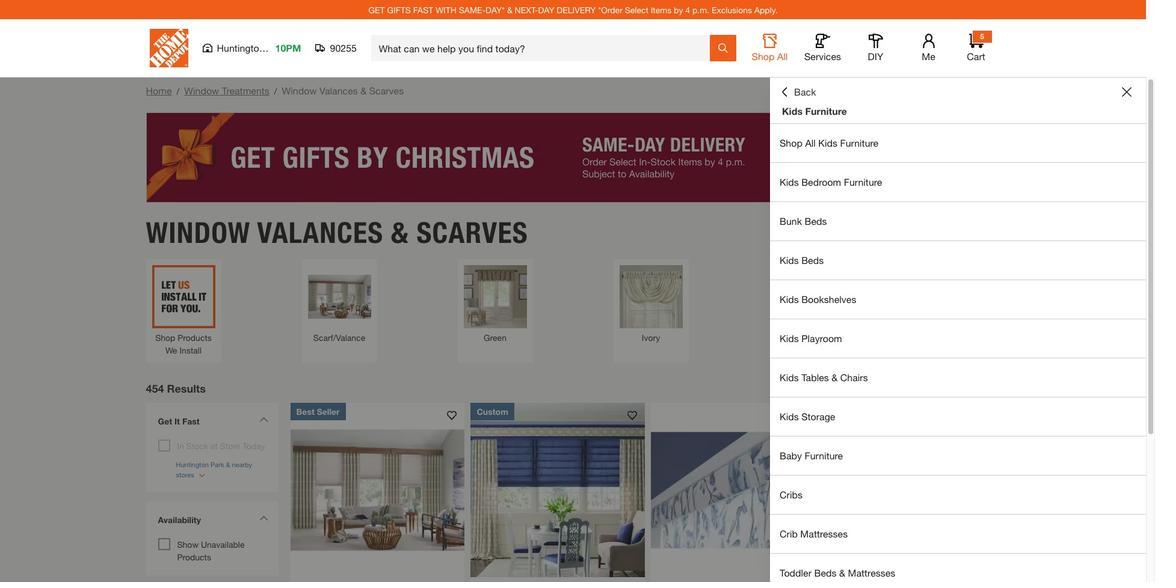 Task type: describe. For each thing, give the bounding box(es) containing it.
ivory link
[[619, 265, 683, 344]]

seller
[[317, 406, 340, 417]]

with
[[1050, 390, 1063, 398]]

shop all button
[[751, 34, 789, 63]]

5
[[980, 32, 984, 41]]

kids for playroom
[[780, 333, 799, 344]]

kids bookshelves link
[[770, 280, 1146, 319]]

454 results
[[146, 382, 206, 395]]

expert.
[[1114, 390, 1136, 398]]

kids playroom link
[[770, 319, 1146, 358]]

toddler beds & mattresses link
[[770, 554, 1146, 582]]

availability
[[158, 515, 201, 525]]

& for kids tables & chairs
[[832, 372, 838, 383]]

kids for bedroom
[[780, 176, 799, 188]]

products inside shop products we install
[[178, 332, 212, 343]]

scarf/valance
[[313, 332, 365, 343]]

shop for shop products we install
[[155, 332, 175, 343]]

colored
[[803, 332, 833, 343]]

with
[[436, 5, 457, 15]]

home / window treatments / window valances & scarves
[[146, 85, 404, 96]]

fast
[[182, 416, 200, 426]]

feedback link image
[[1139, 203, 1155, 268]]

back
[[794, 86, 816, 97]]

bookshelves
[[801, 294, 856, 305]]

bedroom
[[801, 176, 841, 188]]

kids storage link
[[770, 398, 1146, 436]]

green
[[484, 332, 507, 343]]

huntington park
[[217, 42, 287, 54]]

services button
[[803, 34, 842, 63]]

454
[[146, 382, 164, 395]]

What can we help you find today? search field
[[379, 35, 709, 61]]

huntington
[[217, 42, 265, 54]]

the home depot logo image
[[150, 29, 188, 67]]

wood cornice image
[[290, 403, 465, 577]]

2 / from the left
[[274, 86, 277, 96]]

a
[[1065, 390, 1069, 398]]

stock
[[186, 441, 208, 451]]

kids beds link
[[770, 241, 1146, 280]]

select
[[625, 5, 648, 15]]

shop all
[[752, 51, 788, 62]]

menu containing shop all kids furniture
[[770, 124, 1146, 582]]

delivery
[[557, 5, 596, 15]]

scarf/valance link
[[308, 265, 371, 344]]

kids for furniture
[[782, 105, 803, 117]]

1 vertical spatial mattresses
[[848, 567, 895, 579]]

unavailable
[[201, 539, 245, 550]]

shop for shop all kids furniture
[[780, 137, 803, 149]]

multi-
[[781, 332, 803, 343]]

me
[[922, 51, 935, 62]]

home link
[[146, 85, 172, 96]]

10pm
[[275, 42, 301, 54]]

kids tables & chairs link
[[770, 359, 1146, 397]]

90255 button
[[316, 42, 357, 54]]

1 vertical spatial home
[[1071, 390, 1090, 398]]

diy button
[[856, 34, 895, 63]]

4
[[685, 5, 690, 15]]

by
[[674, 5, 683, 15]]

beds for toddler
[[814, 567, 837, 579]]

all for shop all
[[777, 51, 788, 62]]

contour valance only image
[[651, 403, 826, 577]]

furniture right bedroom
[[844, 176, 882, 188]]

fabric cornice image
[[471, 403, 645, 577]]

crib
[[780, 528, 798, 540]]

baby
[[780, 450, 802, 461]]

& for window valances & scarves
[[391, 215, 409, 250]]

diy
[[868, 51, 883, 62]]

toddler
[[780, 567, 812, 579]]

me button
[[909, 34, 948, 63]]

multi colored image
[[775, 265, 838, 328]]

shop all kids furniture link
[[770, 124, 1146, 162]]

kids storage
[[780, 411, 835, 422]]

chairs
[[840, 372, 868, 383]]

ivory
[[642, 332, 660, 343]]

get gifts fast with same-day* & next-day delivery *order select items by 4 p.m. exclusions apply.
[[368, 5, 778, 15]]

canova blackout polyester curtain valance image
[[832, 403, 1006, 577]]

furniture right baby
[[805, 450, 843, 461]]

cribs
[[780, 489, 803, 501]]

kids for tables
[[780, 372, 799, 383]]

crib mattresses link
[[770, 515, 1146, 554]]

availability link
[[152, 507, 272, 535]]

green image
[[464, 265, 527, 328]]

ivory image
[[619, 265, 683, 328]]

furniture down back
[[805, 105, 847, 117]]

kids inside shop all kids furniture link
[[818, 137, 837, 149]]

treatments
[[222, 85, 269, 96]]

show unavailable products link
[[177, 539, 245, 562]]

green link
[[464, 265, 527, 344]]

products inside 'show unavailable products'
[[177, 552, 211, 562]]

sponsored banner image
[[146, 113, 1000, 203]]

show unavailable products
[[177, 539, 245, 562]]

rod pocket valance image
[[931, 265, 994, 328]]

scarf/valance image
[[308, 265, 371, 328]]

apply.
[[754, 5, 778, 15]]

get it fast link
[[152, 409, 272, 436]]

cart
[[967, 51, 985, 62]]



Task type: vqa. For each thing, say whether or not it's contained in the screenshot.
Next Slide 'image'
no



Task type: locate. For each thing, give the bounding box(es) containing it.
90255
[[330, 42, 357, 54]]

items
[[651, 5, 672, 15]]

custom
[[477, 406, 508, 417]]

get
[[158, 416, 172, 426]]

1 vertical spatial valances
[[257, 215, 383, 250]]

1 vertical spatial scarves
[[417, 215, 528, 250]]

beds for bunk
[[805, 215, 827, 227]]

exclusions
[[712, 5, 752, 15]]

1 horizontal spatial /
[[274, 86, 277, 96]]

kids for storage
[[780, 411, 799, 422]]

all for shop all kids furniture
[[805, 137, 816, 149]]

all up back button
[[777, 51, 788, 62]]

bunk
[[780, 215, 802, 227]]

0 vertical spatial beds
[[805, 215, 827, 227]]

kids inside kids storage link
[[780, 411, 799, 422]]

beds up kids bookshelves
[[801, 254, 824, 266]]

toddler beds & mattresses
[[780, 567, 895, 579]]

kids down bunk
[[780, 254, 799, 266]]

kids
[[782, 105, 803, 117], [818, 137, 837, 149], [780, 176, 799, 188], [780, 254, 799, 266], [780, 294, 799, 305], [780, 333, 799, 344], [780, 372, 799, 383], [780, 411, 799, 422]]

kids down back button
[[782, 105, 803, 117]]

0 vertical spatial products
[[178, 332, 212, 343]]

1 horizontal spatial all
[[805, 137, 816, 149]]

1 vertical spatial beds
[[801, 254, 824, 266]]

1 horizontal spatial home
[[1071, 390, 1090, 398]]

kids down "kids furniture"
[[818, 137, 837, 149]]

show
[[177, 539, 199, 550]]

0 vertical spatial all
[[777, 51, 788, 62]]

in stock at store today link
[[177, 441, 265, 451]]

storage
[[801, 411, 835, 422]]

park
[[267, 42, 287, 54]]

baby furniture link
[[770, 437, 1146, 475]]

1 vertical spatial all
[[805, 137, 816, 149]]

0 vertical spatial shop
[[752, 51, 775, 62]]

gifts
[[387, 5, 411, 15]]

0 horizontal spatial /
[[177, 86, 179, 96]]

kids bookshelves
[[780, 294, 856, 305]]

/ right home link
[[177, 86, 179, 96]]

home down the home depot logo
[[146, 85, 172, 96]]

0 horizontal spatial scarves
[[369, 85, 404, 96]]

shop products we install
[[155, 332, 212, 355]]

0 horizontal spatial all
[[777, 51, 788, 62]]

get it fast
[[158, 416, 200, 426]]

products up install
[[178, 332, 212, 343]]

shop for shop all
[[752, 51, 775, 62]]

shop up "we"
[[155, 332, 175, 343]]

*order
[[598, 5, 623, 15]]

multi-colored link
[[775, 265, 838, 344]]

next-
[[515, 5, 538, 15]]

shop inside shop products we install
[[155, 332, 175, 343]]

playroom
[[801, 333, 842, 344]]

beds
[[805, 215, 827, 227], [801, 254, 824, 266], [814, 567, 837, 579]]

beds for kids
[[801, 254, 824, 266]]

shop down the apply.
[[752, 51, 775, 62]]

kids inside kids bedroom furniture link
[[780, 176, 799, 188]]

1 vertical spatial shop
[[780, 137, 803, 149]]

kids furniture
[[782, 105, 847, 117]]

beds right bunk
[[805, 215, 827, 227]]

baby furniture
[[780, 450, 843, 461]]

valances
[[319, 85, 358, 96], [257, 215, 383, 250]]

results
[[167, 382, 206, 395]]

kids left storage
[[780, 411, 799, 422]]

kids tables & chairs
[[780, 372, 868, 383]]

window valances & scarves
[[146, 215, 528, 250]]

1 vertical spatial products
[[177, 552, 211, 562]]

products
[[178, 332, 212, 343], [177, 552, 211, 562]]

in stock at store today
[[177, 441, 265, 451]]

kids beds
[[780, 254, 824, 266]]

scarves
[[369, 85, 404, 96], [417, 215, 528, 250]]

2 vertical spatial shop
[[155, 332, 175, 343]]

shop products we install image
[[152, 265, 215, 328]]

day*
[[486, 5, 505, 15]]

2 horizontal spatial shop
[[780, 137, 803, 149]]

0 vertical spatial valances
[[319, 85, 358, 96]]

kids for bookshelves
[[780, 294, 799, 305]]

install
[[180, 345, 202, 355]]

1 horizontal spatial shop
[[752, 51, 775, 62]]

cart 5
[[967, 32, 985, 62]]

0 vertical spatial mattresses
[[800, 528, 848, 540]]

kids left the tables
[[780, 372, 799, 383]]

same-
[[459, 5, 486, 15]]

kids left colored
[[780, 333, 799, 344]]

back button
[[780, 86, 816, 98]]

window treatments link
[[184, 85, 269, 96]]

kids up the multi-
[[780, 294, 799, 305]]

bunk beds
[[780, 215, 827, 227]]

products down show
[[177, 552, 211, 562]]

kids bedroom furniture
[[780, 176, 882, 188]]

furniture
[[805, 105, 847, 117], [840, 137, 879, 149], [844, 176, 882, 188], [805, 450, 843, 461]]

0 horizontal spatial shop
[[155, 332, 175, 343]]

fast
[[413, 5, 433, 15]]

store
[[220, 441, 240, 451]]

shop all kids furniture
[[780, 137, 879, 149]]

/ right treatments on the left of page
[[274, 86, 277, 96]]

depot
[[1092, 390, 1112, 398]]

1 horizontal spatial scarves
[[417, 215, 528, 250]]

2 vertical spatial beds
[[814, 567, 837, 579]]

beds right toddler
[[814, 567, 837, 579]]

all inside button
[[777, 51, 788, 62]]

kids playroom
[[780, 333, 842, 344]]

kids inside kids playroom link
[[780, 333, 799, 344]]

0 vertical spatial home
[[146, 85, 172, 96]]

furniture up kids bedroom furniture at the top of the page
[[840, 137, 879, 149]]

& for toddler beds & mattresses
[[839, 567, 845, 579]]

kids inside kids bookshelves link
[[780, 294, 799, 305]]

best seller
[[296, 406, 340, 417]]

it
[[174, 416, 180, 426]]

shop products we install link
[[152, 265, 215, 356]]

get
[[368, 5, 385, 15]]

crib mattresses
[[780, 528, 848, 540]]

cribs link
[[770, 476, 1146, 514]]

all down "kids furniture"
[[805, 137, 816, 149]]

today
[[243, 441, 265, 451]]

at
[[211, 441, 218, 451]]

shop down "kids furniture"
[[780, 137, 803, 149]]

menu
[[770, 124, 1146, 582]]

shop inside shop all kids furniture link
[[780, 137, 803, 149]]

p.m.
[[692, 5, 709, 15]]

0 vertical spatial scarves
[[369, 85, 404, 96]]

shop
[[752, 51, 775, 62], [780, 137, 803, 149], [155, 332, 175, 343]]

kids for beds
[[780, 254, 799, 266]]

home right a
[[1071, 390, 1090, 398]]

kids inside kids tables & chairs link
[[780, 372, 799, 383]]

multi-colored
[[781, 332, 833, 343]]

kids left bedroom
[[780, 176, 799, 188]]

chat
[[1033, 390, 1048, 398]]

shop inside shop all button
[[752, 51, 775, 62]]

drawer close image
[[1122, 87, 1132, 97]]

best
[[296, 406, 315, 417]]

0 horizontal spatial home
[[146, 85, 172, 96]]

1 / from the left
[[177, 86, 179, 96]]

&
[[507, 5, 512, 15], [360, 85, 367, 96], [391, 215, 409, 250], [832, 372, 838, 383], [839, 567, 845, 579]]

/
[[177, 86, 179, 96], [274, 86, 277, 96]]



